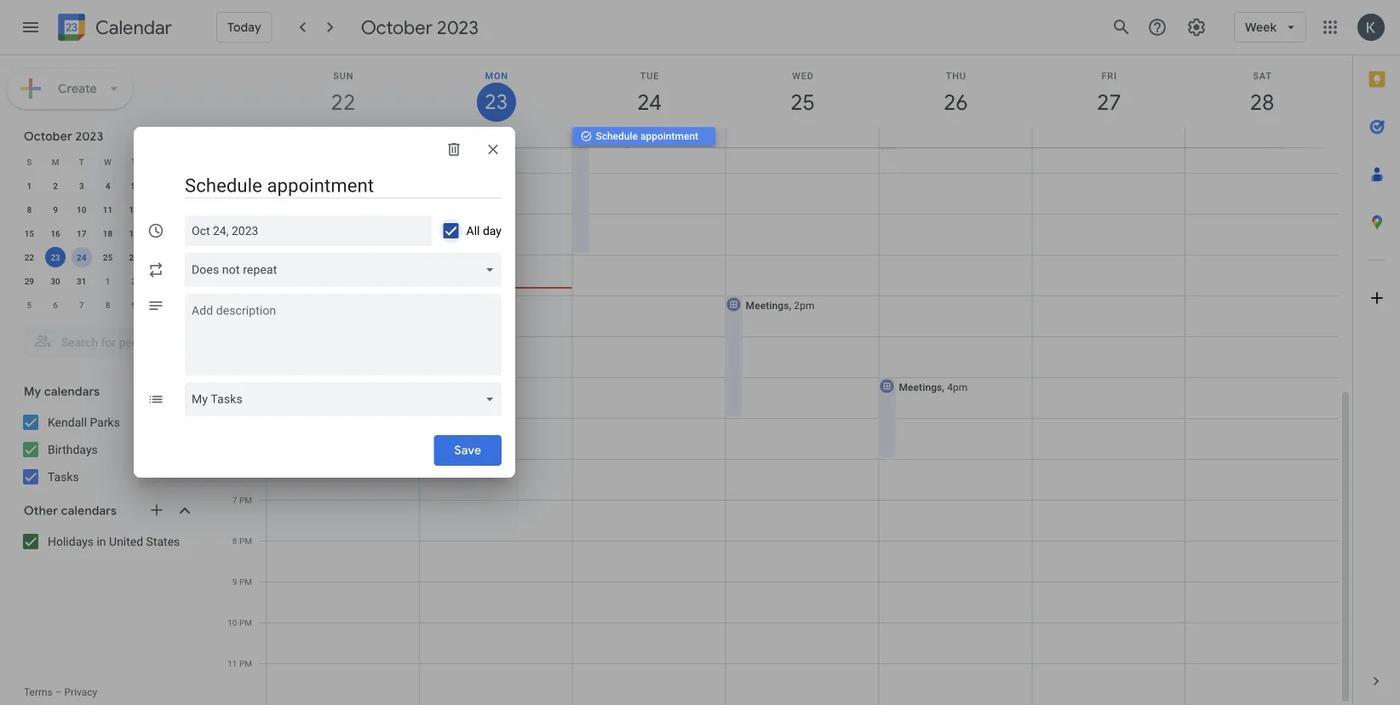 Task type: locate. For each thing, give the bounding box(es) containing it.
2 horizontal spatial 2
[[232, 290, 237, 301]]

pm for 11 pm
[[239, 658, 252, 669]]

pm up 5 pm
[[239, 372, 252, 382]]

2 horizontal spatial 8
[[232, 536, 237, 546]]

pm up 9 pm
[[239, 536, 252, 546]]

0 vertical spatial 8
[[27, 204, 32, 215]]

2 pm from the top
[[239, 250, 252, 260]]

grid containing schedule appointment
[[218, 49, 1353, 705]]

calendars inside my calendars dropdown button
[[44, 384, 100, 399]]

1 horizontal spatial 4
[[184, 276, 189, 286]]

25
[[103, 252, 113, 262]]

10 inside grid
[[228, 618, 237, 628]]

november 5 element
[[19, 295, 39, 315]]

16
[[51, 228, 60, 239]]

november 2 element
[[124, 271, 144, 291]]

row
[[16, 150, 199, 174], [16, 174, 199, 198], [16, 198, 199, 221], [16, 221, 199, 245], [16, 245, 199, 269], [16, 269, 199, 293], [16, 293, 199, 317]]

t left the w
[[79, 157, 84, 167]]

m
[[52, 157, 59, 167]]

2023
[[437, 15, 479, 39], [75, 129, 103, 144]]

0 horizontal spatial ,
[[636, 136, 638, 148]]

holidays
[[48, 534, 94, 549]]

0 horizontal spatial meetings
[[593, 136, 636, 148]]

1 vertical spatial 1
[[232, 250, 237, 260]]

2 horizontal spatial 7
[[232, 495, 237, 505]]

5 row from the top
[[16, 245, 199, 269]]

1 for 1 pm
[[232, 250, 237, 260]]

row up 25 element
[[16, 221, 199, 245]]

10 pm from the top
[[239, 658, 252, 669]]

pm for 10 pm
[[239, 618, 252, 628]]

21 element
[[176, 223, 196, 244]]

6 row from the top
[[16, 269, 199, 293]]

7 row from the top
[[16, 293, 199, 317]]

5
[[131, 181, 136, 191], [27, 300, 32, 310], [232, 413, 237, 423]]

1 down 25 element
[[105, 276, 110, 286]]

11 down '10 pm'
[[228, 658, 237, 669]]

15 element
[[19, 223, 39, 244]]

23 cell
[[42, 245, 69, 269]]

7 up 14 'element'
[[184, 181, 189, 191]]

1 horizontal spatial t
[[131, 157, 136, 167]]

1 horizontal spatial 5
[[131, 181, 136, 191]]

birthdays
[[48, 443, 98, 457]]

9
[[53, 204, 58, 215], [131, 300, 136, 310], [232, 577, 237, 587]]

12 for 12
[[129, 204, 139, 215]]

8 pm from the top
[[239, 577, 252, 587]]

2 vertical spatial ,
[[942, 381, 945, 393]]

0 vertical spatial october 2023
[[361, 15, 479, 39]]

9 pm from the top
[[239, 618, 252, 628]]

row containing s
[[16, 150, 199, 174]]

, left 2pm
[[789, 299, 792, 311]]

8 down november 1 element
[[105, 300, 110, 310]]

1 horizontal spatial meetings
[[746, 299, 789, 311]]

, left 10am
[[636, 136, 638, 148]]

tasks
[[48, 470, 79, 484]]

2 pm
[[232, 290, 252, 301]]

2 vertical spatial 5
[[232, 413, 237, 423]]

row up 18 element
[[16, 198, 199, 221]]

other calendars button
[[3, 497, 211, 525]]

2 horizontal spatial 5
[[232, 413, 237, 423]]

0 horizontal spatial 3
[[79, 181, 84, 191]]

holidays in united states
[[48, 534, 180, 549]]

9 up 16 element
[[53, 204, 58, 215]]

1 horizontal spatial 12
[[228, 209, 237, 219]]

meetings left 10am
[[593, 136, 636, 148]]

1 vertical spatial 4
[[184, 276, 189, 286]]

pm down 1 pm
[[239, 290, 252, 301]]

2 vertical spatial 10
[[228, 618, 237, 628]]

4 up 11 element
[[105, 181, 110, 191]]

10 for 10 element
[[77, 204, 86, 215]]

30
[[51, 276, 60, 286]]

4 for 4 pm
[[232, 372, 237, 382]]

0 vertical spatial calendars
[[44, 384, 100, 399]]

1 pm
[[232, 250, 252, 260]]

4
[[105, 181, 110, 191], [184, 276, 189, 286], [232, 372, 237, 382]]

12
[[129, 204, 139, 215], [228, 209, 237, 219]]

18 element
[[98, 223, 118, 244]]

row containing 5
[[16, 293, 199, 317]]

today
[[227, 20, 261, 35]]

0 horizontal spatial october 2023
[[24, 129, 103, 144]]

2 down 26 "element"
[[131, 276, 136, 286]]

pm up 8 pm at the bottom of the page
[[239, 495, 252, 505]]

Edit title text field
[[185, 173, 502, 198]]

2 horizontal spatial ,
[[942, 381, 945, 393]]

7 pm
[[232, 495, 252, 505]]

30 element
[[45, 271, 66, 291]]

12 up start date text field
[[228, 209, 237, 219]]

save button
[[434, 430, 502, 471]]

7 inside grid
[[232, 495, 237, 505]]

0 horizontal spatial 10
[[77, 204, 86, 215]]

grid
[[218, 49, 1353, 705]]

4 up november 11 element
[[184, 276, 189, 286]]

1 vertical spatial 2
[[131, 276, 136, 286]]

10 down november 3 element
[[155, 300, 165, 310]]

8
[[27, 204, 32, 215], [105, 300, 110, 310], [232, 536, 237, 546]]

3 cell from the left
[[726, 127, 879, 147]]

calendars for other calendars
[[61, 503, 117, 519]]

meetings left 2pm
[[746, 299, 789, 311]]

1 vertical spatial october 2023
[[24, 129, 103, 144]]

4 inside grid
[[232, 372, 237, 382]]

0 horizontal spatial 4
[[105, 181, 110, 191]]

2 inside november 2 element
[[131, 276, 136, 286]]

meetings , 2pm
[[746, 299, 815, 311]]

5 up 12 element
[[131, 181, 136, 191]]

calendars up kendall
[[44, 384, 100, 399]]

schedule appointment button
[[573, 127, 716, 146]]

1 vertical spatial 9
[[131, 300, 136, 310]]

1 pm from the top
[[239, 209, 252, 219]]

1 vertical spatial 7
[[79, 300, 84, 310]]

3 row from the top
[[16, 198, 199, 221]]

2 vertical spatial meetings
[[899, 381, 942, 393]]

1 vertical spatial 5
[[27, 300, 32, 310]]

november 9 element
[[124, 295, 144, 315]]

1 horizontal spatial 3
[[158, 276, 162, 286]]

9 down november 2 element on the top left of the page
[[131, 300, 136, 310]]

2 down "m"
[[53, 181, 58, 191]]

7 pm from the top
[[239, 536, 252, 546]]

10 up 17 at the left of page
[[77, 204, 86, 215]]

november 3 element
[[150, 271, 170, 291]]

row down 25 element
[[16, 269, 199, 293]]

5 pm
[[232, 413, 252, 423]]

schedule appointment row
[[259, 127, 1353, 147]]

10 for november 10 element
[[155, 300, 165, 310]]

1
[[27, 181, 32, 191], [232, 250, 237, 260], [105, 276, 110, 286]]

pm down 9 pm
[[239, 618, 252, 628]]

calendars inside other calendars "dropdown button"
[[61, 503, 117, 519]]

4 pm from the top
[[239, 372, 252, 382]]

2 for november 2 element on the top left of the page
[[131, 276, 136, 286]]

1 vertical spatial ,
[[789, 299, 792, 311]]

all day
[[466, 224, 502, 238]]

meetings
[[593, 136, 636, 148], [746, 299, 789, 311], [899, 381, 942, 393]]

17 element
[[71, 223, 92, 244]]

november 6 element
[[45, 295, 66, 315]]

3
[[79, 181, 84, 191], [158, 276, 162, 286]]

24
[[77, 252, 86, 262]]

row up 11 element
[[16, 150, 199, 174]]

meetings , 10am
[[593, 136, 667, 148]]

2 vertical spatial 4
[[232, 372, 237, 382]]

12 up 19
[[129, 204, 139, 215]]

2 horizontal spatial meetings
[[899, 381, 942, 393]]

2 horizontal spatial 9
[[232, 577, 237, 587]]

3 pm from the top
[[239, 290, 252, 301]]

november 10 element
[[150, 295, 170, 315]]

5 down 4 pm
[[232, 413, 237, 423]]

0 vertical spatial 5
[[131, 181, 136, 191]]

2
[[53, 181, 58, 191], [131, 276, 136, 286], [232, 290, 237, 301]]

0 horizontal spatial 7
[[79, 300, 84, 310]]

0 vertical spatial 4
[[105, 181, 110, 191]]

28
[[181, 252, 191, 262]]

, left 4pm
[[942, 381, 945, 393]]

pm down 8 pm at the bottom of the page
[[239, 577, 252, 587]]

12 element
[[124, 199, 144, 220]]

0 horizontal spatial t
[[79, 157, 84, 167]]

28 element
[[176, 247, 196, 267]]

1 vertical spatial 10
[[155, 300, 165, 310]]

,
[[636, 136, 638, 148], [789, 299, 792, 311], [942, 381, 945, 393]]

10 inside 10 element
[[77, 204, 86, 215]]

24 cell
[[69, 245, 95, 269]]

row group containing 1
[[16, 174, 199, 317]]

0 horizontal spatial 2023
[[75, 129, 103, 144]]

4 row from the top
[[16, 221, 199, 245]]

9 up '10 pm'
[[232, 577, 237, 587]]

in
[[97, 534, 106, 549]]

0 horizontal spatial 12
[[129, 204, 139, 215]]

2 for 2 pm
[[232, 290, 237, 301]]

1 horizontal spatial ,
[[789, 299, 792, 311]]

5 for november 5 element
[[27, 300, 32, 310]]

pm up start date text field
[[239, 209, 252, 219]]

2 horizontal spatial 1
[[232, 250, 237, 260]]

2 vertical spatial 8
[[232, 536, 237, 546]]

0 vertical spatial 10
[[77, 204, 86, 215]]

2 down 1 pm
[[232, 290, 237, 301]]

w
[[104, 157, 111, 167]]

11 up '18'
[[103, 204, 113, 215]]

october
[[361, 15, 433, 39], [24, 129, 72, 144]]

8 pm
[[232, 536, 252, 546]]

pm for 2 pm
[[239, 290, 252, 301]]

11 am
[[227, 168, 252, 178]]

11
[[227, 168, 237, 178], [103, 204, 113, 215], [181, 300, 191, 310], [228, 658, 237, 669]]

0 horizontal spatial 9
[[53, 204, 58, 215]]

calendars up in
[[61, 503, 117, 519]]

pm
[[239, 209, 252, 219], [239, 250, 252, 260], [239, 290, 252, 301], [239, 372, 252, 382], [239, 413, 252, 423], [239, 495, 252, 505], [239, 536, 252, 546], [239, 577, 252, 587], [239, 618, 252, 628], [239, 658, 252, 669]]

3 down 27 element
[[158, 276, 162, 286]]

row down 18 element
[[16, 245, 199, 269]]

1 vertical spatial 8
[[105, 300, 110, 310]]

row down november 1 element
[[16, 293, 199, 317]]

save
[[454, 443, 481, 458]]

0 vertical spatial 1
[[27, 181, 32, 191]]

10
[[77, 204, 86, 215], [155, 300, 165, 310], [228, 618, 237, 628]]

today button
[[216, 12, 272, 43]]

7 down 31 element
[[79, 300, 84, 310]]

calendars
[[44, 384, 100, 399], [61, 503, 117, 519]]

t
[[79, 157, 84, 167], [131, 157, 136, 167]]

5 down 29 element
[[27, 300, 32, 310]]

4 pm
[[232, 372, 252, 382]]

1 horizontal spatial 7
[[184, 181, 189, 191]]

8 up 9 pm
[[232, 536, 237, 546]]

9 for the november 9 "element"
[[131, 300, 136, 310]]

26 element
[[124, 247, 144, 267]]

0 horizontal spatial 2
[[53, 181, 58, 191]]

0 vertical spatial 2
[[53, 181, 58, 191]]

october 2023 grid
[[16, 150, 199, 317]]

t right the w
[[131, 157, 136, 167]]

2 vertical spatial 2
[[232, 290, 237, 301]]

1 horizontal spatial 8
[[105, 300, 110, 310]]

pm down 4 pm
[[239, 413, 252, 423]]

0 vertical spatial ,
[[636, 136, 638, 148]]

cell
[[267, 127, 420, 147], [420, 127, 573, 147], [726, 127, 879, 147], [879, 127, 1032, 147], [1032, 127, 1185, 147], [1185, 127, 1338, 147]]

4 cell from the left
[[879, 127, 1032, 147]]

, for 10am
[[636, 136, 638, 148]]

16 element
[[45, 223, 66, 244]]

1 horizontal spatial 2
[[131, 276, 136, 286]]

meetings left 4pm
[[899, 381, 942, 393]]

0 horizontal spatial october
[[24, 129, 72, 144]]

pm for 9 pm
[[239, 577, 252, 587]]

1 inside grid
[[232, 250, 237, 260]]

1 vertical spatial october
[[24, 129, 72, 144]]

calendar heading
[[92, 16, 172, 40]]

my calendars list
[[3, 409, 211, 491]]

4 up 5 pm
[[232, 372, 237, 382]]

1 horizontal spatial 10
[[155, 300, 165, 310]]

row down the w
[[16, 174, 199, 198]]

2 vertical spatial 7
[[232, 495, 237, 505]]

9 inside "element"
[[131, 300, 136, 310]]

1 horizontal spatial 9
[[131, 300, 136, 310]]

november 11 element
[[176, 295, 196, 315]]

20 element
[[150, 223, 170, 244]]

3 up 10 element
[[79, 181, 84, 191]]

5 pm from the top
[[239, 413, 252, 423]]

calendar element
[[55, 10, 172, 48]]

1 t from the left
[[79, 157, 84, 167]]

None field
[[185, 253, 509, 287], [185, 382, 509, 417], [185, 253, 509, 287], [185, 382, 509, 417]]

7 for november 7 element
[[79, 300, 84, 310]]

11 for november 11 element
[[181, 300, 191, 310]]

7
[[184, 181, 189, 191], [79, 300, 84, 310], [232, 495, 237, 505]]

7 for 7 pm
[[232, 495, 237, 505]]

7 up 8 pm at the bottom of the page
[[232, 495, 237, 505]]

2 horizontal spatial 10
[[228, 618, 237, 628]]

pm down '10 pm'
[[239, 658, 252, 669]]

2pm
[[794, 299, 815, 311]]

2 vertical spatial 9
[[232, 577, 237, 587]]

1 down s
[[27, 181, 32, 191]]

1 vertical spatial calendars
[[61, 503, 117, 519]]

1 vertical spatial 3
[[158, 276, 162, 286]]

october 2023
[[361, 15, 479, 39], [24, 129, 103, 144]]

1 horizontal spatial 1
[[105, 276, 110, 286]]

2 horizontal spatial 4
[[232, 372, 237, 382]]

5 inside grid
[[232, 413, 237, 423]]

6 pm from the top
[[239, 495, 252, 505]]

1 vertical spatial meetings
[[746, 299, 789, 311]]

–
[[55, 687, 62, 698]]

1 row from the top
[[16, 150, 199, 174]]

, for 2pm
[[789, 299, 792, 311]]

8 up 15 element at the top left
[[27, 204, 32, 215]]

tab list
[[1353, 55, 1400, 658]]

pm for 12 pm
[[239, 209, 252, 219]]

row group
[[16, 174, 199, 317]]

11 down november 4 element
[[181, 300, 191, 310]]

5 cell from the left
[[1032, 127, 1185, 147]]

0 horizontal spatial 1
[[27, 181, 32, 191]]

2 t from the left
[[131, 157, 136, 167]]

s
[[27, 157, 32, 167]]

0 vertical spatial meetings
[[593, 136, 636, 148]]

11 element
[[98, 199, 118, 220]]

0 vertical spatial 2023
[[437, 15, 479, 39]]

1 down start date text field
[[232, 250, 237, 260]]

2 row from the top
[[16, 174, 199, 198]]

12 inside row group
[[129, 204, 139, 215]]

11 left am
[[227, 168, 237, 178]]

10 inside november 10 element
[[155, 300, 165, 310]]

1 horizontal spatial october
[[361, 15, 433, 39]]

2 vertical spatial 1
[[105, 276, 110, 286]]

Start date text field
[[192, 221, 259, 241]]

10 up 11 pm
[[228, 618, 237, 628]]

pm down start date text field
[[239, 250, 252, 260]]

None search field
[[0, 320, 211, 358]]

0 horizontal spatial 5
[[27, 300, 32, 310]]

parks
[[90, 415, 120, 429]]



Task type: describe. For each thing, give the bounding box(es) containing it.
17
[[77, 228, 86, 239]]

support image
[[1147, 17, 1168, 37]]

23
[[51, 252, 60, 262]]

29 element
[[19, 271, 39, 291]]

23, today element
[[45, 247, 66, 267]]

12 for 12 pm
[[228, 209, 237, 219]]

6
[[53, 300, 58, 310]]

am
[[239, 168, 252, 178]]

5 for 5 pm
[[232, 413, 237, 423]]

appointment
[[641, 130, 699, 142]]

pm for 5 pm
[[239, 413, 252, 423]]

november 8 element
[[98, 295, 118, 315]]

9 pm
[[232, 577, 252, 587]]

main drawer image
[[20, 17, 41, 37]]

row containing 15
[[16, 221, 199, 245]]

1 horizontal spatial 2023
[[437, 15, 479, 39]]

meetings , 4pm
[[899, 381, 968, 393]]

row containing 8
[[16, 198, 199, 221]]

1 cell from the left
[[267, 127, 420, 147]]

15
[[24, 228, 34, 239]]

10 element
[[71, 199, 92, 220]]

my
[[24, 384, 41, 399]]

calendars for my calendars
[[44, 384, 100, 399]]

calendar
[[95, 16, 172, 40]]

Add description text field
[[185, 301, 502, 362]]

26
[[129, 252, 139, 262]]

all
[[466, 224, 480, 238]]

2 cell from the left
[[420, 127, 573, 147]]

pm for 7 pm
[[239, 495, 252, 505]]

12 pm
[[228, 209, 252, 219]]

22 element
[[19, 247, 39, 267]]

pm for 4 pm
[[239, 372, 252, 382]]

meetings for meetings , 2pm
[[746, 299, 789, 311]]

9 for 9 pm
[[232, 577, 237, 587]]

27
[[155, 252, 165, 262]]

14
[[181, 204, 191, 215]]

4 for november 4 element
[[184, 276, 189, 286]]

meetings for meetings , 4pm
[[899, 381, 942, 393]]

terms
[[24, 687, 53, 698]]

states
[[146, 534, 180, 549]]

27 element
[[150, 247, 170, 267]]

22
[[24, 252, 34, 262]]

pm for 8 pm
[[239, 536, 252, 546]]

10 for 10 pm
[[228, 618, 237, 628]]

privacy link
[[64, 687, 97, 698]]

21
[[181, 228, 191, 239]]

november 7 element
[[71, 295, 92, 315]]

united
[[109, 534, 143, 549]]

kendall
[[48, 415, 87, 429]]

schedule
[[596, 130, 638, 142]]

11 pm
[[228, 658, 252, 669]]

my calendars
[[24, 384, 100, 399]]

10 pm
[[228, 618, 252, 628]]

0 vertical spatial october
[[361, 15, 433, 39]]

19
[[129, 228, 139, 239]]

11 for 11 element
[[103, 204, 113, 215]]

8 for 8 pm
[[232, 536, 237, 546]]

kendall parks
[[48, 415, 120, 429]]

terms – privacy
[[24, 687, 97, 698]]

row containing 29
[[16, 269, 199, 293]]

18
[[103, 228, 113, 239]]

19 element
[[124, 223, 144, 244]]

row containing 22
[[16, 245, 199, 269]]

other
[[24, 503, 58, 519]]

, for 4pm
[[942, 381, 945, 393]]

november 4 element
[[176, 271, 196, 291]]

31 element
[[71, 271, 92, 291]]

day
[[483, 224, 502, 238]]

1 for november 1 element
[[105, 276, 110, 286]]

8 for november 8 element
[[105, 300, 110, 310]]

10am
[[641, 136, 667, 148]]

my calendars button
[[3, 378, 211, 405]]

25 element
[[98, 247, 118, 267]]

terms link
[[24, 687, 53, 698]]

1 vertical spatial 2023
[[75, 129, 103, 144]]

14 element
[[176, 199, 196, 220]]

schedule appointment
[[596, 130, 699, 142]]

pm for 1 pm
[[239, 250, 252, 260]]

row containing 1
[[16, 174, 199, 198]]

20
[[155, 228, 165, 239]]

24 element
[[71, 247, 92, 267]]

november 1 element
[[98, 271, 118, 291]]

0 horizontal spatial 8
[[27, 204, 32, 215]]

11 for 11 pm
[[228, 658, 237, 669]]

0 vertical spatial 7
[[184, 181, 189, 191]]

29
[[24, 276, 34, 286]]

6 cell from the left
[[1185, 127, 1338, 147]]

11 for 11 am
[[227, 168, 237, 178]]

0 vertical spatial 9
[[53, 204, 58, 215]]

0 vertical spatial 3
[[79, 181, 84, 191]]

privacy
[[64, 687, 97, 698]]

other calendars
[[24, 503, 117, 519]]

meetings for meetings , 10am
[[593, 136, 636, 148]]

4pm
[[947, 381, 968, 393]]

1 horizontal spatial october 2023
[[361, 15, 479, 39]]

31
[[77, 276, 86, 286]]



Task type: vqa. For each thing, say whether or not it's contained in the screenshot.


